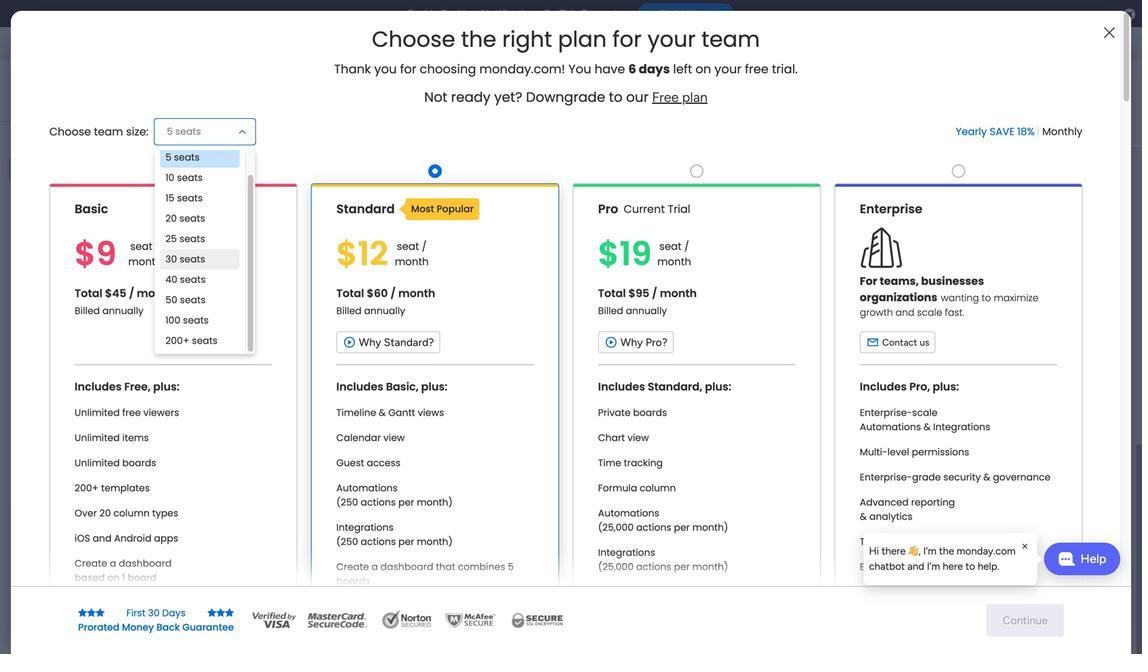Task type: describe. For each thing, give the bounding box(es) containing it.
monthly option
[[1042, 124, 1083, 139]]

or
[[68, 369, 77, 381]]

40
[[165, 273, 177, 286]]

mastercard secure code image
[[303, 611, 371, 631]]

search inside the to search across your account use quick search ⌘ + b
[[35, 392, 63, 403]]

your inside please check your search terms or filters.
[[77, 355, 96, 366]]

boards down includes standard, plus:
[[633, 406, 667, 420]]

help
[[1081, 552, 1106, 567]]

0 vertical spatial 5 seats
[[167, 125, 201, 138]]

types
[[152, 507, 178, 520]]

have
[[595, 61, 625, 78]]

plus: for $12
[[421, 379, 448, 395]]

madison
[[257, 258, 293, 269]]

free inside choose the right plan for your team thank you for choosing monday.com! you have 6 days left on your free trial.
[[745, 61, 769, 78]]

access
[[367, 457, 401, 470]]

1 option from the top
[[8, 68, 165, 90]]

verified by visa image
[[250, 611, 298, 631]]

search inside please check your search terms or filters.
[[99, 355, 127, 366]]

view for $12
[[383, 432, 405, 445]]

pro tier selected option
[[573, 183, 821, 628]]

choose for the
[[372, 24, 455, 54]]

billing cycle selection group
[[956, 124, 1083, 139]]

views
[[418, 406, 444, 420]]

billed for $12
[[336, 304, 362, 318]]

create for create a dashboard that combines 5 boards
[[336, 561, 369, 574]]

basic tier selected option
[[49, 183, 297, 628]]

why for $19
[[621, 336, 643, 349]]

free plan link
[[652, 89, 708, 105]]

billed inside the total $45 / month billed annually
[[75, 304, 100, 318]]

this
[[560, 7, 578, 20]]

actions for integrations (25,000 actions per month)
[[636, 561, 671, 574]]

1 vertical spatial phoenix
[[257, 233, 291, 245]]

and inside 'hi there 👋,  i'm the monday.com chatbot and i'm here to help.'
[[908, 561, 924, 573]]

automations for automations (25,000 actions per month)
[[598, 507, 659, 520]]

guest access
[[336, 457, 401, 470]]

enterprise- for grade
[[860, 471, 912, 484]]

per for automations (250 actions per month)
[[398, 496, 414, 509]]

10 inside create a dashboard that combines 10 boards
[[770, 586, 779, 599]]

0 horizontal spatial 10
[[165, 171, 174, 184]]

$19
[[598, 231, 652, 277]]

per for integrations (25,000 actions per month)
[[674, 561, 690, 574]]

enable for enable now!
[[660, 8, 688, 19]]

unlimited for unlimited boards
[[75, 457, 120, 470]]

200+ for 200+ templates
[[75, 482, 99, 495]]

on inside choose the right plan for your team thank you for choosing monday.com! you have 6 days left on your free trial.
[[696, 61, 711, 78]]

seat for $12
[[397, 239, 419, 254]]

help.
[[978, 561, 999, 573]]

month for $12 seat / month
[[395, 255, 429, 269]]

chart view
[[598, 432, 649, 445]]

a for create a dashboard that combines 10 boards
[[633, 586, 640, 599]]

contacts for my contacts
[[243, 70, 341, 101]]

1 vertical spatial 5
[[165, 151, 171, 164]]

40 seats
[[165, 273, 206, 286]]

to inside wanting to maximize growth and scale fast.
[[982, 292, 991, 305]]

growth
[[860, 306, 893, 319]]

contact for contact us
[[882, 337, 917, 348]]

100
[[165, 314, 180, 327]]

column inside pro tier selected option
[[640, 482, 676, 495]]

private boards
[[598, 406, 667, 420]]

phoenix levy inside field
[[491, 92, 567, 109]]

why standard?
[[359, 336, 434, 349]]

choose for team
[[49, 124, 91, 139]]

1 inside "create a dashboard based on 1 board"
[[122, 572, 125, 585]]

1 vertical spatial for
[[400, 61, 417, 78]]

quick inside the to search across your account use quick search ⌘ + b
[[44, 406, 68, 418]]

on inside "create a dashboard based on 1 board"
[[107, 572, 120, 585]]

leilani krause
[[257, 282, 315, 294]]

Type field
[[424, 207, 452, 222]]

boards for create a dashboard that combines 10 boards
[[598, 600, 632, 614]]

to search across your account use quick search ⌘ + b
[[22, 392, 151, 418]]

create for create a dashboard that combines 10 boards
[[598, 586, 631, 599]]

3 star image from the left
[[96, 609, 105, 618]]

multi-
[[860, 446, 888, 459]]

back
[[156, 621, 180, 635]]

not ready yet? downgrade to our free plan
[[424, 88, 708, 107]]

1 horizontal spatial 20
[[165, 212, 177, 225]]

1 horizontal spatial 30
[[165, 253, 177, 266]]

0 vertical spatial 5
[[167, 125, 173, 138]]

includes inside enterprise tier selected option
[[860, 379, 907, 395]]

guest
[[336, 457, 364, 470]]

ready
[[451, 88, 491, 107]]

free inside basic tier selected option
[[122, 406, 141, 420]]

terry turtle image
[[1104, 33, 1126, 54]]

dashboard for create a dashboard that combines 50 boards
[[904, 586, 957, 599]]

actions for automations (25,000 actions per month)
[[636, 521, 671, 535]]

you
[[374, 61, 397, 78]]

team inside choose the right plan for your team thank you for choosing monday.com! you have 6 days left on your free trial.
[[702, 24, 760, 54]]

quick search
[[68, 432, 125, 444]]

norton secured image
[[377, 611, 438, 631]]

integrations inside enterprise-scale automations & integrations
[[933, 421, 990, 434]]

filters.
[[79, 369, 105, 381]]

trial.
[[772, 61, 798, 78]]

tailored
[[860, 536, 898, 549]]

a for create a dashboard that combines 5 boards
[[372, 561, 378, 574]]

desktop
[[441, 7, 479, 20]]

please
[[20, 355, 47, 366]]

time
[[598, 457, 621, 470]]

current
[[624, 202, 665, 217]]

0 vertical spatial i'm
[[923, 546, 937, 558]]

month for total $45 / month billed annually
[[137, 286, 174, 301]]

enterprise for enterprise support
[[860, 561, 907, 574]]

leilani
[[257, 282, 284, 294]]

text
[[511, 369, 536, 387]]

& inside standard tier selected option
[[379, 406, 386, 420]]

choosing
[[420, 61, 476, 78]]

& right security
[[984, 471, 991, 484]]

my contacts
[[207, 70, 341, 101]]

seat inside seat / month
[[130, 239, 152, 254]]

$12
[[336, 231, 388, 277]]

to inside 'hi there 👋,  i'm the monday.com chatbot and i'm here to help.'
[[966, 561, 975, 573]]

monday.com!
[[479, 61, 565, 78]]

and inside wanting to maximize growth and scale fast.
[[896, 306, 915, 319]]

basic,
[[386, 379, 419, 395]]

standard?
[[384, 336, 434, 349]]

contacts for primary contacts
[[286, 179, 343, 197]]

30 seats
[[165, 253, 205, 266]]

combines for includes pro, plus:
[[981, 586, 1029, 599]]

chatbot
[[869, 561, 905, 573]]

dialog containing hi there 👋,  i'm the monday.com
[[864, 533, 1037, 586]]

group
[[273, 378, 298, 390]]

total inside the total $45 / month billed annually
[[75, 286, 102, 301]]

dashboard for create a dashboard that combines 10 boards
[[642, 586, 695, 599]]

reporting
[[911, 496, 955, 509]]

0 vertical spatial 50
[[165, 294, 177, 307]]

/ for total $60 / month billed annually
[[391, 286, 396, 301]]

6
[[628, 61, 636, 78]]

$95
[[629, 286, 649, 301]]

dapulse close image
[[1124, 8, 1135, 22]]

the inside choose the right plan for your team thank you for choosing monday.com! you have 6 days left on your free trial.
[[461, 24, 496, 54]]

help button
[[1044, 543, 1120, 576]]

our
[[626, 88, 649, 107]]

quick inside button
[[68, 432, 93, 444]]

annually inside the total $45 / month billed annually
[[102, 304, 144, 318]]

1 star image from the left
[[78, 609, 87, 618]]

combines for includes standard, plus:
[[720, 586, 767, 599]]

left
[[673, 61, 692, 78]]

your inside the to search across your account use quick search ⌘ + b
[[95, 392, 114, 403]]

pro
[[598, 200, 618, 218]]

20 inside basic tier selected option
[[99, 507, 111, 520]]

4 star image from the left
[[207, 609, 216, 618]]

days
[[162, 607, 186, 620]]

create a dashboard that combines 5 boards
[[336, 561, 514, 588]]

thank
[[334, 61, 371, 78]]

over
[[75, 507, 97, 520]]

based
[[75, 572, 105, 585]]

month) for automations (250 actions per month)
[[417, 496, 453, 509]]

create for create a dashboard based on 1 board
[[75, 557, 107, 571]]

notifications
[[481, 7, 541, 20]]

krause
[[286, 282, 315, 294]]

crm
[[60, 134, 84, 147]]

0 horizontal spatial phoenix levy
[[257, 233, 313, 245]]

boards inside basic tier selected option
[[122, 457, 156, 470]]

includes for $19
[[598, 379, 645, 395]]

view for $19
[[628, 432, 649, 445]]

for teams, businesses organizations
[[860, 274, 984, 305]]

automations inside enterprise-scale automations & integrations
[[860, 421, 921, 434]]

that for includes standard, plus:
[[698, 586, 717, 599]]

1 vertical spatial 5 seats
[[165, 151, 200, 164]]

1 vertical spatial 30
[[148, 607, 160, 620]]

$60
[[367, 286, 388, 301]]

tier options list box
[[49, 159, 1083, 628]]

scale inside wanting to maximize growth and scale fast.
[[917, 306, 942, 319]]

integrations for integrations (250 actions per month)
[[336, 521, 394, 535]]

ssl encrypted image
[[503, 611, 571, 631]]

unlimited for unlimited items
[[75, 432, 120, 445]]

advanced
[[860, 496, 909, 509]]

hi
[[869, 546, 879, 558]]

1 vertical spatial i'm
[[927, 561, 940, 573]]

add new group button
[[207, 373, 304, 395]]

Phoenix Levy field
[[487, 92, 1054, 109]]

doyle
[[295, 258, 320, 269]]

month for total $60 / month billed annually
[[398, 286, 435, 301]]

on
[[543, 7, 557, 20]]

security
[[944, 471, 981, 484]]

enterprise- for scale
[[860, 406, 912, 420]]

downgrade
[[526, 88, 605, 107]]

month) for integrations (250 actions per month)
[[417, 536, 453, 549]]

trial
[[668, 202, 690, 217]]

a for create a dashboard based on 1 board
[[110, 557, 116, 571]]

search inside the to search across your account use quick search ⌘ + b
[[71, 406, 100, 418]]

ios and android apps
[[75, 532, 178, 546]]

yearly
[[956, 124, 987, 139]]

organizations
[[860, 290, 938, 305]]

and inside basic tier selected option
[[93, 532, 112, 546]]

the inside 'hi there 👋,  i'm the monday.com chatbot and i'm here to help.'
[[939, 546, 954, 558]]

200+ for 200+ seats
[[165, 334, 189, 348]]

main table button
[[206, 106, 282, 128]]

plus: inside enterprise tier selected option
[[933, 379, 959, 395]]

wanting
[[941, 292, 979, 305]]

basic crm
[[31, 134, 84, 147]]

/ inside seat / month
[[155, 239, 160, 254]]

create a dashboard based on 1 board
[[75, 557, 172, 585]]

2 customer from the top
[[417, 257, 459, 269]]

plus: for total
[[153, 379, 180, 395]]

*
[[959, 536, 964, 549]]



Task type: vqa. For each thing, say whether or not it's contained in the screenshot.
Plan inside NOT READY YET? DOWNGRADE TO OUR FREE PLAN
yes



Task type: locate. For each thing, give the bounding box(es) containing it.
boards for create a dashboard that combines 50 boards
[[860, 600, 894, 614]]

3 includes from the left
[[598, 379, 645, 395]]

automations for automations (250 actions per month)
[[336, 482, 398, 495]]

/ right $95
[[652, 286, 657, 301]]

why left standard?
[[359, 336, 381, 349]]

basic up $9
[[75, 200, 108, 218]]

2 annually from the left
[[364, 304, 405, 318]]

new contact button
[[206, 142, 272, 164]]

plus: inside standard tier selected option
[[421, 379, 448, 395]]

that inside create a dashboard that combines 10 boards
[[698, 586, 717, 599]]

month) up 'create a dashboard that combines 5 boards'
[[417, 536, 453, 549]]

permissions
[[912, 446, 969, 459]]

my
[[207, 70, 238, 101]]

combines inside create a dashboard that combines 10 boards
[[720, 586, 767, 599]]

total inside the 'total $60 / month billed annually'
[[336, 286, 364, 301]]

new
[[252, 378, 270, 390]]

5 right size:
[[167, 125, 173, 138]]

plan inside not ready yet? downgrade to our free plan
[[682, 89, 708, 105]]

for
[[860, 274, 877, 289]]

0 horizontal spatial for
[[400, 61, 417, 78]]

boards down chatbot
[[860, 600, 894, 614]]

enable left desktop
[[408, 7, 438, 20]]

per for automations (25,000 actions per month)
[[674, 521, 690, 535]]

includes inside pro tier selected option
[[598, 379, 645, 395]]

team
[[702, 24, 760, 54], [94, 124, 123, 139]]

contact inside button
[[882, 337, 917, 348]]

includes
[[75, 379, 122, 395], [336, 379, 383, 395], [598, 379, 645, 395], [860, 379, 907, 395]]

analytics
[[869, 511, 913, 524]]

dashboard down support
[[904, 586, 957, 599]]

0 horizontal spatial choose
[[49, 124, 91, 139]]

create inside create a dashboard that combines 10 boards
[[598, 586, 631, 599]]

1 total from the left
[[75, 286, 102, 301]]

phoenix down monday.com!
[[491, 92, 538, 109]]

0 vertical spatial levy
[[541, 92, 567, 109]]

integrations inside integrations (250 actions per month)
[[336, 521, 394, 535]]

automations inside automations (250 actions per month)
[[336, 482, 398, 495]]

per for integrations (250 actions per month)
[[398, 536, 414, 549]]

total for $12
[[336, 286, 364, 301]]

0 vertical spatial automations
[[860, 421, 921, 434]]

1 horizontal spatial for
[[613, 24, 642, 54]]

support
[[910, 561, 947, 574]]

1 horizontal spatial billed
[[336, 304, 362, 318]]

2 enable from the left
[[660, 8, 688, 19]]

enterprise for enterprise
[[860, 200, 923, 218]]

enterprise-
[[860, 406, 912, 420], [860, 471, 912, 484]]

to
[[22, 392, 32, 403]]

1 horizontal spatial 50
[[1031, 586, 1043, 599]]

/ for $12 seat / month
[[422, 239, 427, 254]]

search inside quick search button
[[95, 432, 125, 444]]

table
[[250, 111, 272, 123]]

1 vertical spatial phoenix levy
[[257, 233, 313, 245]]

1 horizontal spatial automations
[[598, 507, 659, 520]]

actions inside automations (250 actions per month)
[[361, 496, 396, 509]]

scale inside enterprise-scale automations & integrations
[[912, 406, 938, 420]]

(250 down automations (250 actions per month)
[[336, 536, 358, 549]]

1 horizontal spatial plan
[[682, 89, 708, 105]]

phoenix levy down monday.com!
[[491, 92, 567, 109]]

yet?
[[494, 88, 522, 107]]

month left 30 seats
[[128, 255, 162, 269]]

1 horizontal spatial the
[[939, 546, 954, 558]]

month right $60
[[398, 286, 435, 301]]

choose team size:
[[49, 124, 148, 139]]

automations down the formula column
[[598, 507, 659, 520]]

contacts up standard
[[286, 179, 343, 197]]

enable left now!
[[660, 8, 688, 19]]

1 vertical spatial free
[[122, 406, 141, 420]]

most popular section head
[[399, 198, 479, 220]]

1 (250 from the top
[[336, 496, 358, 509]]

1 plus: from the left
[[153, 379, 180, 395]]

1 vertical spatial 50
[[1031, 586, 1043, 599]]

basic inside option
[[75, 200, 108, 218]]

0 vertical spatial search
[[99, 355, 127, 366]]

and down organizations
[[896, 306, 915, 319]]

0 horizontal spatial annually
[[102, 304, 144, 318]]

30 up prorated money back guarantee
[[148, 607, 160, 620]]

that for includes pro, plus:
[[959, 586, 979, 599]]

quick search button
[[43, 427, 130, 449]]

/ right $45
[[129, 286, 134, 301]]

0 vertical spatial enterprise
[[860, 200, 923, 218]]

per up integrations (25,000 actions per month)
[[674, 521, 690, 535]]

0 horizontal spatial view
[[383, 432, 405, 445]]

quick right use
[[44, 406, 68, 418]]

lottie animation element
[[0, 517, 173, 655]]

2 horizontal spatial total
[[598, 286, 626, 301]]

lottie animation image
[[0, 517, 173, 655]]

create down integrations (25,000 actions per month)
[[598, 586, 631, 599]]

integrations down 'automations (25,000 actions per month)'
[[598, 547, 655, 560]]

mcafee secure image
[[443, 611, 498, 631]]

contact left us on the bottom of the page
[[882, 337, 917, 348]]

actions
[[361, 496, 396, 509], [636, 521, 671, 535], [361, 536, 396, 549], [636, 561, 671, 574]]

star image
[[78, 609, 87, 618], [87, 609, 96, 618], [96, 609, 105, 618], [207, 609, 216, 618], [225, 609, 234, 618]]

seat for $19
[[659, 239, 682, 254]]

to right wanting on the right of page
[[982, 292, 991, 305]]

free
[[652, 89, 679, 105]]

1 vertical spatial scale
[[912, 406, 938, 420]]

0 vertical spatial team
[[702, 24, 760, 54]]

0 horizontal spatial plan
[[558, 24, 607, 54]]

0 vertical spatial quick
[[44, 406, 68, 418]]

annually inside total $95 / month billed annually
[[626, 304, 667, 318]]

automations down guest access
[[336, 482, 398, 495]]

per up 'create a dashboard that combines 5 boards'
[[398, 536, 414, 549]]

2 vertical spatial integrations
[[598, 547, 655, 560]]

0 horizontal spatial column
[[113, 507, 150, 520]]

b
[[135, 406, 141, 418]]

0 horizontal spatial 50
[[165, 294, 177, 307]]

2 horizontal spatial integrations
[[933, 421, 990, 434]]

no results found
[[42, 338, 131, 353]]

basic inside button
[[31, 134, 57, 147]]

total left $95
[[598, 286, 626, 301]]

/ inside the 'total $60 / month billed annually'
[[391, 286, 396, 301]]

(25,000 for integrations (25,000 actions per month)
[[598, 561, 634, 574]]

My Contacts field
[[203, 70, 344, 101]]

search up use
[[35, 392, 63, 403]]

create down integrations (250 actions per month) at the left of page
[[336, 561, 369, 574]]

2 unlimited from the top
[[75, 432, 120, 445]]

includes inside standard tier selected option
[[336, 379, 383, 395]]

0 horizontal spatial integrations
[[336, 521, 394, 535]]

2 seat from the left
[[397, 239, 419, 254]]

0 vertical spatial 20
[[165, 212, 177, 225]]

month
[[128, 255, 162, 269], [395, 255, 429, 269], [657, 255, 691, 269], [137, 286, 174, 301], [398, 286, 435, 301], [660, 286, 697, 301]]

items
[[122, 432, 149, 445]]

star image
[[216, 609, 225, 618]]

1 vertical spatial plan
[[682, 89, 708, 105]]

per
[[398, 496, 414, 509], [674, 521, 690, 535], [398, 536, 414, 549], [674, 561, 690, 574]]

level
[[888, 446, 909, 459]]

standard tier selected option
[[311, 183, 559, 628]]

(250 inside automations (250 actions per month)
[[336, 496, 358, 509]]

the down desktop
[[461, 24, 496, 54]]

0 vertical spatial (250
[[336, 496, 358, 509]]

0 horizontal spatial combines
[[458, 561, 505, 574]]

18%
[[1017, 124, 1035, 139]]

1 view from the left
[[383, 432, 405, 445]]

0 vertical spatial 10
[[165, 171, 174, 184]]

/ inside $12 seat / month
[[422, 239, 427, 254]]

and down 👋,
[[908, 561, 924, 573]]

/
[[155, 239, 160, 254], [422, 239, 427, 254], [684, 239, 689, 254], [129, 286, 134, 301], [391, 286, 396, 301], [652, 286, 657, 301]]

20 up 25
[[165, 212, 177, 225]]

contact for contact
[[294, 208, 329, 220]]

unlimited down ⌘
[[75, 432, 120, 445]]

(250 inside integrations (250 actions per month)
[[336, 536, 358, 549]]

now!
[[691, 8, 712, 19]]

(25,000 inside integrations (25,000 actions per month)
[[598, 561, 634, 574]]

50 inside "create a dashboard that combines 50 boards"
[[1031, 586, 1043, 599]]

1 horizontal spatial phoenix
[[491, 92, 538, 109]]

multi-level permissions
[[860, 446, 969, 459]]

2 star image from the left
[[87, 609, 96, 618]]

partner
[[422, 281, 453, 293]]

1 vertical spatial the
[[939, 546, 954, 558]]

3 plus: from the left
[[705, 379, 731, 395]]

private
[[598, 406, 631, 420]]

unlimited for unlimited free viewers
[[75, 406, 120, 420]]

combines
[[458, 561, 505, 574], [720, 586, 767, 599], [981, 586, 1029, 599]]

includes inside basic tier selected option
[[75, 379, 122, 395]]

4 plus: from the left
[[933, 379, 959, 395]]

us
[[920, 337, 930, 348]]

0 horizontal spatial 30
[[148, 607, 160, 620]]

dashboard inside create a dashboard that combines 10 boards
[[642, 586, 695, 599]]

2 enterprise- from the top
[[860, 471, 912, 484]]

1 why from the left
[[359, 336, 381, 349]]

search up unlimited boards
[[95, 432, 125, 444]]

1 horizontal spatial on
[[696, 61, 711, 78]]

actions for integrations (250 actions per month)
[[361, 536, 396, 549]]

create a dashboard that combines 50 boards
[[860, 586, 1043, 614]]

hi there 👋,  i'm the monday.com chatbot and i'm here to help.
[[869, 546, 1016, 573]]

& down advanced
[[860, 511, 867, 524]]

enable for enable desktop notifications on this computer
[[408, 7, 438, 20]]

phoenix inside phoenix levy field
[[491, 92, 538, 109]]

column down tracking
[[640, 482, 676, 495]]

200+ down 100
[[165, 334, 189, 348]]

1 vertical spatial basic
[[75, 200, 108, 218]]

(250 for integrations (250 actions per month)
[[336, 536, 358, 549]]

total left $60
[[336, 286, 364, 301]]

that inside 'create a dashboard that combines 5 boards'
[[436, 561, 455, 574]]

annually down $45
[[102, 304, 144, 318]]

1 vertical spatial levy
[[293, 233, 313, 245]]

dashboard down integrations (250 actions per month) at the left of page
[[381, 561, 433, 574]]

5 up ssl encrypted image
[[508, 561, 514, 574]]

0 horizontal spatial 20
[[99, 507, 111, 520]]

that down here
[[959, 586, 979, 599]]

per up create a dashboard that combines 10 boards
[[674, 561, 690, 574]]

i'm right 👋,
[[923, 546, 937, 558]]

/ down trial
[[684, 239, 689, 254]]

month) inside 'automations (25,000 actions per month)'
[[692, 521, 728, 535]]

plus: for $19
[[705, 379, 731, 395]]

unlimited down quick search
[[75, 457, 120, 470]]

0 vertical spatial 1
[[371, 238, 374, 246]]

plan down this
[[558, 24, 607, 54]]

month) for integrations (25,000 actions per month)
[[692, 561, 728, 574]]

1 vertical spatial integrations
[[336, 521, 394, 535]]

a down integrations (250 actions per month) at the left of page
[[372, 561, 378, 574]]

1 vertical spatial column
[[113, 507, 150, 520]]

total for $19
[[598, 286, 626, 301]]

2 vertical spatial unlimited
[[75, 457, 120, 470]]

month) up create a dashboard that combines 10 boards
[[692, 561, 728, 574]]

column inside basic tier selected option
[[113, 507, 150, 520]]

1 vertical spatial (250
[[336, 536, 358, 549]]

0 vertical spatial column
[[640, 482, 676, 495]]

customer
[[417, 233, 459, 244], [417, 257, 459, 269]]

and right ios
[[93, 532, 112, 546]]

that inside "create a dashboard that combines 50 boards"
[[959, 586, 979, 599]]

tailored onboarding *
[[860, 536, 964, 549]]

includes for total
[[75, 379, 122, 395]]

month for total $95 / month billed annually
[[660, 286, 697, 301]]

/ inside the total $45 / month billed annually
[[129, 286, 134, 301]]

actions inside 'automations (25,000 actions per month)'
[[636, 521, 671, 535]]

0 horizontal spatial enable
[[408, 7, 438, 20]]

month inside $12 seat / month
[[395, 255, 429, 269]]

onboarding
[[901, 536, 957, 549]]

0 horizontal spatial to
[[609, 88, 623, 107]]

0 horizontal spatial free
[[122, 406, 141, 420]]

formula
[[598, 482, 637, 495]]

200+ inside basic tier selected option
[[75, 482, 99, 495]]

1 horizontal spatial enable
[[660, 8, 688, 19]]

for right you
[[400, 61, 417, 78]]

actions inside integrations (250 actions per month)
[[361, 536, 396, 549]]

month) inside automations (250 actions per month)
[[417, 496, 453, 509]]

levy down monday.com!
[[541, 92, 567, 109]]

billed inside the 'total $60 / month billed annually'
[[336, 304, 362, 318]]

plus: inside basic tier selected option
[[153, 379, 180, 395]]

customer down type
[[417, 233, 459, 244]]

standard
[[336, 200, 395, 218]]

column up android on the bottom left of the page
[[113, 507, 150, 520]]

0 horizontal spatial billed
[[75, 304, 100, 318]]

2 (250 from the top
[[336, 536, 358, 549]]

seat / month
[[128, 239, 162, 269]]

plan right free
[[682, 89, 708, 105]]

choose the right plan for your team heading
[[372, 24, 760, 54]]

integrations (25,000 actions per month)
[[598, 547, 728, 574]]

0 vertical spatial option
[[8, 68, 165, 90]]

1 horizontal spatial combines
[[720, 586, 767, 599]]

annually inside the 'total $60 / month billed annually'
[[364, 304, 405, 318]]

(250 for automations (250 actions per month)
[[336, 496, 358, 509]]

timeline & gantt views
[[336, 406, 444, 420]]

contact us button
[[860, 332, 936, 353]]

why for $12
[[359, 336, 381, 349]]

your right left
[[715, 61, 742, 78]]

2 view from the left
[[628, 432, 649, 445]]

2 option from the top
[[8, 91, 165, 113]]

levy up doyle
[[293, 233, 313, 245]]

0 horizontal spatial 1
[[122, 572, 125, 585]]

contact down 'primary contacts' field
[[294, 208, 329, 220]]

1 includes from the left
[[75, 379, 122, 395]]

please check your search terms or filters.
[[20, 355, 154, 381]]

basic left crm
[[31, 134, 57, 147]]

standard,
[[648, 379, 702, 395]]

1 enterprise- from the top
[[860, 406, 912, 420]]

2 billed from the left
[[336, 304, 362, 318]]

0 vertical spatial free
[[745, 61, 769, 78]]

contacts
[[243, 70, 341, 101], [286, 179, 343, 197]]

(25,000
[[598, 521, 634, 535], [598, 561, 634, 574]]

0 vertical spatial integrations
[[933, 421, 990, 434]]

boards up 'mastercard secure code' image
[[336, 575, 370, 588]]

no
[[42, 338, 57, 353]]

new contact
[[211, 147, 267, 159]]

month inside the 'total $60 / month billed annually'
[[398, 286, 435, 301]]

annually for $19
[[626, 304, 667, 318]]

a for create a dashboard that combines 50 boards
[[895, 586, 901, 599]]

1 horizontal spatial search
[[99, 355, 127, 366]]

enable desktop notifications on this computer
[[408, 7, 627, 20]]

quick down the to search across your account use quick search ⌘ + b
[[68, 432, 93, 444]]

seat down the most
[[397, 239, 419, 254]]

prorated
[[78, 621, 119, 635]]

0 horizontal spatial team
[[94, 124, 123, 139]]

to right here
[[966, 561, 975, 573]]

enable now!
[[660, 8, 712, 19]]

contact
[[294, 208, 329, 220], [882, 337, 917, 348]]

total inside total $95 / month billed annually
[[598, 286, 626, 301]]

enterprise
[[860, 200, 923, 218], [860, 561, 907, 574]]

billed for $19
[[598, 304, 623, 318]]

5 up 10 seats
[[165, 151, 171, 164]]

2 vertical spatial to
[[966, 561, 975, 573]]

dialog
[[864, 533, 1037, 586]]

plan inside choose the right plan for your team thank you for choosing monday.com! you have 6 days left on your free trial.
[[558, 24, 607, 54]]

$12 seat / month
[[336, 231, 429, 277]]

choose inside choose the right plan for your team thank you for choosing monday.com! you have 6 days left on your free trial.
[[372, 24, 455, 54]]

actions inside integrations (25,000 actions per month)
[[636, 561, 671, 574]]

option
[[8, 68, 165, 90], [8, 91, 165, 113]]

seat left 25
[[130, 239, 152, 254]]

1 vertical spatial 20
[[99, 507, 111, 520]]

boards down integrations (25,000 actions per month)
[[598, 600, 632, 614]]

monthly
[[1042, 124, 1083, 139]]

enterprise- inside enterprise-scale automations & integrations
[[860, 406, 912, 420]]

automations
[[860, 421, 921, 434], [336, 482, 398, 495], [598, 507, 659, 520]]

dashboard for create a dashboard that combines 5 boards
[[381, 561, 433, 574]]

& inside "advanced reporting & analytics"
[[860, 511, 867, 524]]

month) inside integrations (25,000 actions per month)
[[692, 561, 728, 574]]

month inside the total $45 / month billed annually
[[137, 286, 174, 301]]

contacts up table
[[243, 70, 341, 101]]

tracking
[[624, 457, 663, 470]]

3 total from the left
[[598, 286, 626, 301]]

free left trial. in the top of the page
[[745, 61, 769, 78]]

2 total from the left
[[336, 286, 364, 301]]

Primary Contacts field
[[230, 179, 346, 197]]

create inside 'create a dashboard that combines 5 boards'
[[336, 561, 369, 574]]

/ for $19 seat / month
[[684, 239, 689, 254]]

dashboard for create a dashboard based on 1 board
[[119, 557, 172, 571]]

1 vertical spatial unlimited
[[75, 432, 120, 445]]

a inside 'create a dashboard that combines 5 boards'
[[372, 561, 378, 574]]

1 horizontal spatial phoenix levy
[[491, 92, 567, 109]]

save
[[990, 124, 1015, 139]]

4 includes from the left
[[860, 379, 907, 395]]

total $95 / month billed annually
[[598, 286, 697, 318]]

per inside integrations (250 actions per month)
[[398, 536, 414, 549]]

3 billed from the left
[[598, 304, 623, 318]]

2 vertical spatial 5
[[508, 561, 514, 574]]

0 vertical spatial enterprise-
[[860, 406, 912, 420]]

view
[[383, 432, 405, 445], [628, 432, 649, 445]]

1 customer from the top
[[417, 233, 459, 244]]

actions for automations (250 actions per month)
[[361, 496, 396, 509]]

dashboard inside 'create a dashboard that combines 5 boards'
[[381, 561, 433, 574]]

plus: inside pro tier selected option
[[705, 379, 731, 395]]

1 vertical spatial enterprise-
[[860, 471, 912, 484]]

1 horizontal spatial choose
[[372, 24, 455, 54]]

(25,000 down 'automations (25,000 actions per month)'
[[598, 561, 634, 574]]

boards for create a dashboard that combines 5 boards
[[336, 575, 370, 588]]

why inside pro tier selected option
[[621, 336, 643, 349]]

create inside "create a dashboard that combines 50 boards"
[[860, 586, 892, 599]]

1 inside button
[[371, 238, 374, 246]]

/ left 25
[[155, 239, 160, 254]]

your down enable now! button
[[648, 24, 696, 54]]

month for $19 seat / month
[[657, 255, 691, 269]]

1 horizontal spatial view
[[628, 432, 649, 445]]

5 inside 'create a dashboard that combines 5 boards'
[[508, 561, 514, 574]]

1 billed from the left
[[75, 304, 100, 318]]

most
[[411, 202, 434, 216]]

annually down $60
[[364, 304, 405, 318]]

2 enterprise from the top
[[860, 561, 907, 574]]

1 horizontal spatial 200+
[[165, 334, 189, 348]]

0 horizontal spatial automations
[[336, 482, 398, 495]]

plus: right standard,
[[705, 379, 731, 395]]

⌘
[[108, 406, 118, 418]]

includes standard, plus:
[[598, 379, 731, 395]]

create up the based
[[75, 557, 107, 571]]

0 vertical spatial basic
[[31, 134, 57, 147]]

choose up you
[[372, 24, 455, 54]]

across
[[65, 392, 93, 403]]

team left size:
[[94, 124, 123, 139]]

billed up why pro? button
[[598, 304, 623, 318]]

basic for basic
[[75, 200, 108, 218]]

main
[[227, 111, 247, 123]]

total
[[75, 286, 102, 301], [336, 286, 364, 301], [598, 286, 626, 301]]

month) for automations (25,000 actions per month)
[[692, 521, 728, 535]]

& inside enterprise-scale automations & integrations
[[924, 421, 931, 434]]

0 vertical spatial scale
[[917, 306, 942, 319]]

automations inside 'automations (25,000 actions per month)'
[[598, 507, 659, 520]]

team down now!
[[702, 24, 760, 54]]

integrations for integrations (25,000 actions per month)
[[598, 547, 655, 560]]

billed up no results found
[[75, 304, 100, 318]]

1 vertical spatial team
[[94, 124, 123, 139]]

0 vertical spatial phoenix
[[491, 92, 538, 109]]

to left our
[[609, 88, 623, 107]]

grade
[[912, 471, 941, 484]]

(25,000 for automations (25,000 actions per month)
[[598, 521, 634, 535]]

0 vertical spatial plan
[[558, 24, 607, 54]]

i'm left here
[[927, 561, 940, 573]]

1 vertical spatial automations
[[336, 482, 398, 495]]

2 horizontal spatial automations
[[860, 421, 921, 434]]

why pro? button
[[598, 332, 674, 353]]

5 star image from the left
[[225, 609, 234, 618]]

calendar view
[[336, 432, 405, 445]]

month right $95
[[660, 286, 697, 301]]

3 unlimited from the top
[[75, 457, 120, 470]]

create for create a dashboard that combines 50 boards
[[860, 586, 892, 599]]

add
[[233, 378, 250, 390]]

2 plus: from the left
[[421, 379, 448, 395]]

0 horizontal spatial levy
[[293, 233, 313, 245]]

use
[[26, 406, 41, 418]]

seat down trial
[[659, 239, 682, 254]]

1 horizontal spatial column
[[640, 482, 676, 495]]

1 horizontal spatial why
[[621, 336, 643, 349]]

month) up integrations (25,000 actions per month)
[[692, 521, 728, 535]]

1 horizontal spatial total
[[336, 286, 364, 301]]

2 horizontal spatial annually
[[626, 304, 667, 318]]

1 seat from the left
[[130, 239, 152, 254]]

1 unlimited from the top
[[75, 406, 120, 420]]

30
[[165, 253, 177, 266], [148, 607, 160, 620]]

2 why from the left
[[621, 336, 643, 349]]

automations up level
[[860, 421, 921, 434]]

dashboard inside "create a dashboard based on 1 board"
[[119, 557, 172, 571]]

plus: up views
[[421, 379, 448, 395]]

per inside 'automations (25,000 actions per month)'
[[674, 521, 690, 535]]

your up ⌘
[[95, 392, 114, 403]]

3 seat from the left
[[659, 239, 682, 254]]

1 annually from the left
[[102, 304, 144, 318]]

2 (25,000 from the top
[[598, 561, 634, 574]]

for up 6
[[613, 24, 642, 54]]

1 horizontal spatial free
[[745, 61, 769, 78]]

days
[[639, 61, 670, 78]]

(250 down guest
[[336, 496, 358, 509]]

month inside the $19 seat / month
[[657, 255, 691, 269]]

1 enterprise from the top
[[860, 200, 923, 218]]

1 vertical spatial enterprise
[[860, 561, 907, 574]]

guarantee
[[182, 621, 234, 635]]

contacts inside field
[[286, 179, 343, 197]]

& up multi-level permissions
[[924, 421, 931, 434]]

unlimited boards
[[75, 457, 156, 470]]

billed inside total $95 / month billed annually
[[598, 304, 623, 318]]

boards inside create a dashboard that combines 10 boards
[[598, 600, 632, 614]]

enterprise tier selected option
[[835, 183, 1083, 628]]

0 horizontal spatial why
[[359, 336, 381, 349]]

per inside automations (250 actions per month)
[[398, 496, 414, 509]]

enterprise- up advanced
[[860, 471, 912, 484]]

month up total $95 / month billed annually
[[657, 255, 691, 269]]

combines inside "create a dashboard that combines 50 boards"
[[981, 586, 1029, 599]]

0 vertical spatial contact
[[294, 208, 329, 220]]

0 vertical spatial 200+
[[165, 334, 189, 348]]

0 horizontal spatial 200+
[[75, 482, 99, 495]]

a down ios and android apps
[[110, 557, 116, 571]]

2 horizontal spatial to
[[982, 292, 991, 305]]

1 vertical spatial contacts
[[286, 179, 343, 197]]

actions down automations (250 actions per month)
[[361, 536, 396, 549]]

1 vertical spatial choose
[[49, 124, 91, 139]]

view inside standard tier selected option
[[383, 432, 405, 445]]

1 horizontal spatial basic
[[75, 200, 108, 218]]

2 horizontal spatial billed
[[598, 304, 623, 318]]

1 horizontal spatial to
[[966, 561, 975, 573]]

per inside integrations (25,000 actions per month)
[[674, 561, 690, 574]]

that up mcafee secure image at the left of page
[[436, 561, 455, 574]]

yearly save 18% option
[[956, 124, 1035, 139]]

search
[[71, 406, 100, 418], [95, 432, 125, 444]]

30 down 25
[[165, 253, 177, 266]]

integrations
[[933, 421, 990, 434], [336, 521, 394, 535], [598, 547, 655, 560]]

basic for basic crm
[[31, 134, 57, 147]]

primary contacts
[[234, 179, 343, 197]]

0 horizontal spatial seat
[[130, 239, 152, 254]]

2 includes from the left
[[336, 379, 383, 395]]

chat bot icon image
[[1058, 553, 1075, 566]]

advanced reporting & analytics
[[860, 496, 955, 524]]

a inside create a dashboard that combines 10 boards
[[633, 586, 640, 599]]

combines inside 'create a dashboard that combines 5 boards'
[[458, 561, 505, 574]]

annually for $12
[[364, 304, 405, 318]]

your up filters.
[[77, 355, 96, 366]]

a inside "create a dashboard that combines 50 boards"
[[895, 586, 901, 599]]

yearly save 18%
[[956, 124, 1035, 139]]

includes for $12
[[336, 379, 383, 395]]

/ for total $45 / month billed annually
[[129, 286, 134, 301]]

10
[[165, 171, 174, 184], [770, 586, 779, 599]]

1 (25,000 from the top
[[598, 521, 634, 535]]

month) inside integrations (250 actions per month)
[[417, 536, 453, 549]]

/ for total $95 / month billed annually
[[652, 286, 657, 301]]

3 annually from the left
[[626, 304, 667, 318]]

levy inside field
[[541, 92, 567, 109]]

total left $45
[[75, 286, 102, 301]]

1 enable from the left
[[408, 7, 438, 20]]

plus: right the 'pro,'
[[933, 379, 959, 395]]



